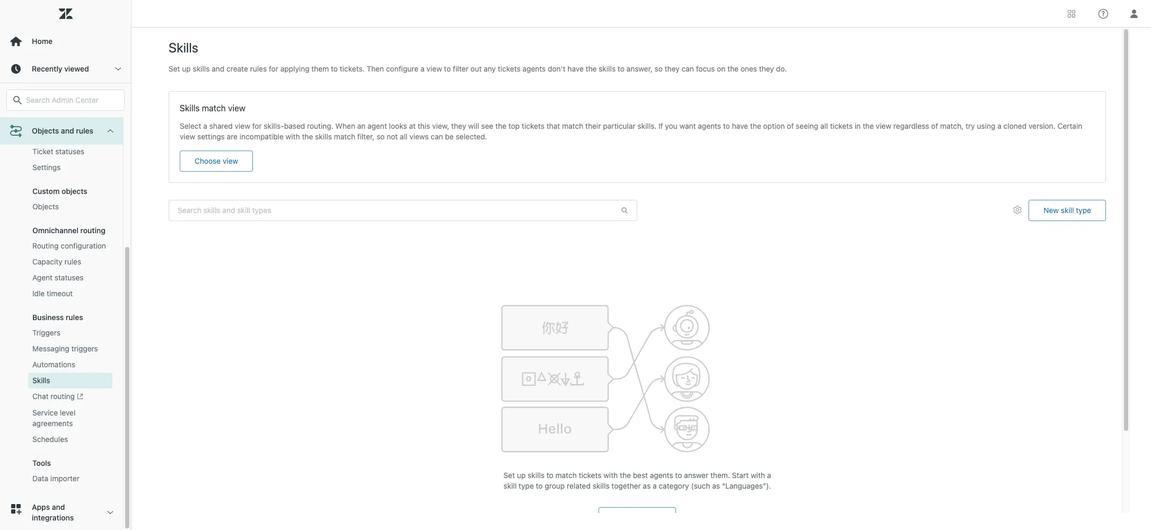 Task type: describe. For each thing, give the bounding box(es) containing it.
and for apps
[[52, 503, 65, 512]]

objects element
[[32, 202, 59, 212]]

messaging triggers element
[[32, 344, 98, 354]]

help image
[[1099, 9, 1108, 18]]

chat routing
[[32, 392, 75, 401]]

agent
[[32, 273, 53, 282]]

idle timeout link
[[28, 286, 112, 302]]

settings element
[[32, 162, 61, 173]]

automations element
[[32, 360, 75, 370]]

tags
[[32, 131, 48, 140]]

messaging triggers
[[32, 344, 98, 353]]

schedules
[[32, 435, 68, 444]]

statuses for ticket statuses
[[55, 147, 84, 156]]

automations
[[32, 360, 75, 369]]

routing configuration link
[[28, 238, 112, 254]]

agreements
[[32, 419, 73, 428]]

capacity rules link
[[28, 254, 112, 270]]

service level agreements element
[[32, 408, 108, 429]]

viewed
[[64, 64, 89, 73]]

ticket statuses
[[32, 147, 84, 156]]

triggers element
[[32, 328, 60, 338]]

none search field inside the primary element
[[1, 90, 130, 111]]

tree inside the primary element
[[0, 41, 131, 530]]

home button
[[0, 28, 131, 55]]

apps
[[32, 503, 50, 512]]

tags element
[[32, 130, 48, 141]]

business rules element
[[32, 313, 83, 322]]

tools
[[32, 459, 51, 468]]

business
[[32, 313, 64, 322]]

service
[[32, 409, 58, 418]]

apps and integrations button
[[0, 495, 123, 530]]

recently viewed
[[32, 64, 89, 73]]

triggers link
[[28, 325, 112, 341]]

omnichannel routing
[[32, 226, 105, 235]]

schedules element
[[32, 434, 68, 445]]

service level agreements
[[32, 409, 76, 428]]

statuses for agent statuses
[[55, 273, 84, 282]]

triggers
[[32, 328, 60, 337]]

agent statuses link
[[28, 270, 112, 286]]

idle timeout element
[[32, 288, 73, 299]]

tags link
[[28, 128, 112, 144]]

capacity rules
[[32, 257, 81, 266]]

fields
[[32, 115, 53, 124]]

apps and integrations
[[32, 503, 74, 523]]

custom objects
[[32, 187, 87, 196]]

Search Admin Center field
[[26, 95, 118, 105]]

triggers
[[71, 344, 98, 353]]

chat routing link
[[28, 389, 112, 405]]

messaging triggers link
[[28, 341, 112, 357]]

settings link
[[28, 160, 112, 176]]

integrations
[[32, 514, 74, 523]]



Task type: locate. For each thing, give the bounding box(es) containing it.
tree
[[0, 41, 131, 530]]

objects down fields 'element'
[[32, 126, 59, 135]]

recently
[[32, 64, 62, 73]]

1 vertical spatial statuses
[[55, 273, 84, 282]]

routing configuration
[[32, 241, 106, 250]]

skills link
[[28, 373, 112, 389]]

and inside dropdown button
[[61, 126, 74, 135]]

objects
[[32, 126, 59, 135], [32, 202, 59, 211]]

agent statuses
[[32, 273, 84, 282]]

and for objects
[[61, 126, 74, 135]]

1 vertical spatial routing
[[51, 392, 75, 401]]

rules inside 'objects and rules' dropdown button
[[76, 126, 93, 135]]

custom
[[32, 187, 60, 196]]

and
[[61, 126, 74, 135], [52, 503, 65, 512]]

tree item inside tree
[[0, 41, 123, 495]]

routing for omnichannel routing
[[80, 226, 105, 235]]

idle
[[32, 289, 45, 298]]

tree item containing fields
[[0, 41, 123, 495]]

home
[[32, 37, 53, 46]]

messaging
[[32, 344, 69, 353]]

chat routing element
[[32, 391, 83, 403]]

rules
[[76, 126, 93, 135], [64, 257, 81, 266], [66, 313, 83, 322]]

routing up level at the bottom left of page
[[51, 392, 75, 401]]

1 horizontal spatial routing
[[80, 226, 105, 235]]

capacity
[[32, 257, 62, 266]]

capacity rules element
[[32, 257, 81, 267]]

routing configuration element
[[32, 241, 106, 251]]

statuses inside 'element'
[[55, 147, 84, 156]]

2 vertical spatial rules
[[66, 313, 83, 322]]

None search field
[[1, 90, 130, 111]]

level
[[60, 409, 76, 418]]

objects for objects
[[32, 202, 59, 211]]

tree item
[[0, 41, 123, 495]]

omnichannel routing element
[[32, 226, 105, 235]]

rules for capacity rules
[[64, 257, 81, 266]]

skills element
[[32, 375, 50, 386]]

service level agreements link
[[28, 405, 112, 432]]

idle timeout
[[32, 289, 73, 298]]

automations link
[[28, 357, 112, 373]]

and up integrations
[[52, 503, 65, 512]]

schedules link
[[28, 432, 112, 448]]

objects inside group
[[32, 202, 59, 211]]

objects for objects and rules
[[32, 126, 59, 135]]

routing for chat routing
[[51, 392, 75, 401]]

chat
[[32, 392, 49, 401]]

objects and rules
[[32, 126, 93, 135]]

fields element
[[32, 115, 53, 125]]

settings
[[32, 163, 61, 172]]

statuses
[[55, 147, 84, 156], [55, 273, 84, 282]]

ticket statuses link
[[28, 144, 112, 160]]

objects and rules button
[[0, 117, 123, 145]]

objects inside dropdown button
[[32, 126, 59, 135]]

and inside apps and integrations
[[52, 503, 65, 512]]

data importer
[[32, 474, 80, 483]]

importer
[[50, 474, 80, 483]]

rules up ticket statuses link
[[76, 126, 93, 135]]

ticket
[[32, 147, 53, 156]]

0 vertical spatial routing
[[80, 226, 105, 235]]

routing
[[32, 241, 59, 250]]

routing
[[80, 226, 105, 235], [51, 392, 75, 401]]

recently viewed button
[[0, 55, 131, 83]]

omnichannel
[[32, 226, 78, 235]]

1 vertical spatial objects
[[32, 202, 59, 211]]

1 vertical spatial rules
[[64, 257, 81, 266]]

0 vertical spatial objects
[[32, 126, 59, 135]]

objects link
[[28, 199, 112, 215]]

data importer link
[[28, 471, 112, 487]]

objects and rules group
[[0, 68, 123, 495]]

tree containing fields
[[0, 41, 131, 530]]

0 vertical spatial rules
[[76, 126, 93, 135]]

business rules
[[32, 313, 83, 322]]

ticket statuses element
[[32, 146, 84, 157]]

objects
[[61, 187, 87, 196]]

user menu image
[[1127, 7, 1141, 20]]

configuration
[[61, 241, 106, 250]]

and up ticket statuses link
[[61, 126, 74, 135]]

routing up configuration
[[80, 226, 105, 235]]

rules up triggers link
[[66, 313, 83, 322]]

rules inside capacity rules element
[[64, 257, 81, 266]]

1 vertical spatial and
[[52, 503, 65, 512]]

data importer element
[[32, 474, 80, 484]]

tools element
[[32, 459, 51, 468]]

0 vertical spatial and
[[61, 126, 74, 135]]

agent statuses element
[[32, 273, 84, 283]]

skills
[[32, 376, 50, 385]]

0 horizontal spatial routing
[[51, 392, 75, 401]]

zendesk products image
[[1068, 10, 1075, 17]]

rules down routing configuration link
[[64, 257, 81, 266]]

timeout
[[47, 289, 73, 298]]

primary element
[[0, 0, 132, 530]]

custom objects element
[[32, 187, 87, 196]]

fields link
[[28, 112, 112, 128]]

data
[[32, 474, 48, 483]]

objects down custom at the top
[[32, 202, 59, 211]]

0 vertical spatial statuses
[[55, 147, 84, 156]]

rules for business rules
[[66, 313, 83, 322]]



Task type: vqa. For each thing, say whether or not it's contained in the screenshot.
the Apply
no



